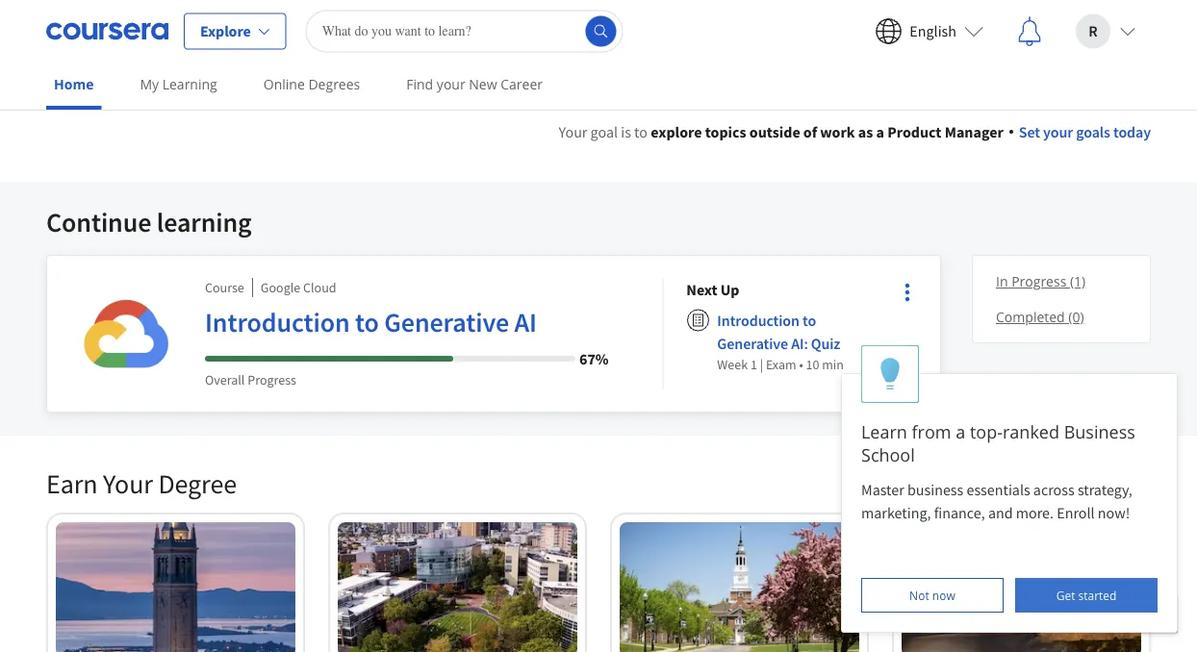 Task type: describe. For each thing, give the bounding box(es) containing it.
goal
[[591, 122, 618, 142]]

english
[[910, 22, 957, 41]]

master
[[862, 481, 905, 500]]

your for set
[[1044, 122, 1074, 142]]

is
[[621, 122, 632, 142]]

across
[[1034, 481, 1075, 500]]

my
[[140, 75, 159, 93]]

set your goals today
[[1020, 122, 1152, 142]]

google
[[261, 279, 301, 297]]

get started
[[1057, 588, 1117, 604]]

introduction for introduction to generative ai: quiz week 1 | exam • 10 min
[[718, 311, 800, 330]]

english button
[[860, 0, 1000, 62]]

in
[[997, 273, 1009, 291]]

smile image
[[928, 299, 951, 323]]

new
[[469, 75, 497, 93]]

goals
[[1077, 122, 1111, 142]]

learning
[[162, 75, 217, 93]]

introduction to generative ai
[[205, 306, 537, 339]]

not
[[910, 588, 930, 604]]

ranked
[[1003, 420, 1060, 444]]

lightbulb tip image
[[881, 358, 901, 391]]

overall
[[205, 372, 245, 389]]

in progress (1)
[[997, 273, 1086, 291]]

and
[[989, 504, 1014, 523]]

learn from a top-ranked business school
[[862, 420, 1136, 467]]

continue
[[46, 206, 151, 239]]

alice element
[[842, 346, 1179, 634]]

min
[[823, 356, 844, 374]]

now
[[933, 588, 956, 604]]

coursera image
[[46, 16, 169, 47]]

in progress (1) link
[[989, 264, 1135, 299]]

cloud
[[303, 279, 337, 297]]

generative for ai:
[[718, 334, 789, 353]]

as
[[859, 122, 874, 142]]

work
[[821, 122, 856, 142]]

started
[[1079, 588, 1117, 604]]

online degrees
[[264, 75, 360, 93]]

1 horizontal spatial to
[[635, 122, 648, 142]]

a inside main content
[[877, 122, 885, 142]]

main content containing continue learning
[[0, 97, 1198, 653]]

•
[[800, 356, 804, 374]]

degrees
[[309, 75, 360, 93]]

outside
[[750, 122, 801, 142]]

ai:
[[792, 334, 809, 353]]

continue learning
[[46, 206, 252, 239]]

not now
[[910, 588, 956, 604]]

completed
[[997, 308, 1066, 326]]

r button
[[1061, 0, 1152, 62]]

your goal is to explore topics outside of work as a product manager
[[559, 122, 1004, 142]]

set
[[1020, 122, 1041, 142]]

next
[[687, 280, 718, 299]]

strategy,
[[1078, 481, 1133, 500]]

explore
[[651, 122, 703, 142]]

67%
[[580, 350, 609, 369]]

to for introduction to generative ai: quiz week 1 | exam • 10 min
[[803, 311, 817, 330]]

overall progress
[[205, 372, 297, 389]]

What do you want to learn? text field
[[306, 10, 624, 52]]

introduction for introduction to generative ai
[[205, 306, 350, 339]]

manager
[[945, 122, 1004, 142]]

(1)
[[1071, 273, 1086, 291]]

home
[[54, 75, 94, 93]]

business
[[908, 481, 964, 500]]

marketing,
[[862, 504, 932, 523]]

essentials
[[967, 481, 1031, 500]]

set your goals today button
[[1010, 120, 1152, 143]]

today
[[1114, 122, 1152, 142]]

(0)
[[1069, 308, 1085, 326]]

of
[[804, 122, 818, 142]]

0 vertical spatial your
[[559, 122, 588, 142]]

completed (0) link
[[989, 299, 1135, 335]]

find your new career
[[407, 75, 543, 93]]

enroll
[[1058, 504, 1096, 523]]

introduction to generative ai link
[[205, 305, 609, 348]]

my learning link
[[132, 63, 225, 106]]

find your new career link
[[399, 63, 551, 106]]

10
[[806, 356, 820, 374]]

progress for in
[[1012, 273, 1067, 291]]

learning
[[157, 206, 252, 239]]

to for introduction to generative ai
[[355, 306, 379, 339]]



Task type: vqa. For each thing, say whether or not it's contained in the screenshot.
of at the top right of the page
yes



Task type: locate. For each thing, give the bounding box(es) containing it.
next up
[[687, 280, 740, 299]]

0 horizontal spatial generative
[[385, 306, 509, 339]]

online
[[264, 75, 305, 93]]

top-
[[971, 420, 1003, 444]]

more.
[[1017, 504, 1055, 523]]

|
[[761, 356, 764, 374]]

exam
[[766, 356, 797, 374]]

now!
[[1099, 504, 1131, 523]]

school
[[862, 443, 916, 467]]

help center image
[[1148, 603, 1171, 626]]

generative
[[385, 306, 509, 339], [718, 334, 789, 353]]

progress
[[1012, 273, 1067, 291], [248, 372, 297, 389]]

progress right 'overall' at the left of page
[[248, 372, 297, 389]]

generative inside introduction to generative ai: quiz week 1 | exam • 10 min
[[718, 334, 789, 353]]

0 vertical spatial a
[[877, 122, 885, 142]]

learn
[[862, 420, 908, 444]]

your for find
[[437, 75, 466, 93]]

home link
[[46, 63, 101, 110]]

progress up completed (0)
[[1012, 273, 1067, 291]]

1 vertical spatial progress
[[248, 372, 297, 389]]

topics
[[706, 122, 747, 142]]

earn your degree collection element
[[35, 436, 1163, 653]]

introduction to generative ai image
[[70, 278, 182, 390]]

generative up 1
[[718, 334, 789, 353]]

to inside introduction to generative ai link
[[355, 306, 379, 339]]

my learning
[[140, 75, 217, 93]]

1 vertical spatial a
[[956, 420, 966, 444]]

your right set
[[1044, 122, 1074, 142]]

0 horizontal spatial progress
[[248, 372, 297, 389]]

find
[[407, 75, 434, 93]]

main content
[[0, 97, 1198, 653]]

get started link
[[1016, 579, 1158, 613]]

None search field
[[306, 10, 624, 52]]

get
[[1057, 588, 1076, 604]]

week
[[718, 356, 748, 374]]

explore button
[[184, 13, 287, 50]]

your
[[559, 122, 588, 142], [103, 468, 153, 501]]

1 horizontal spatial a
[[956, 420, 966, 444]]

1
[[751, 356, 758, 374]]

introduction down google on the left top of the page
[[205, 306, 350, 339]]

up
[[721, 280, 740, 299]]

0 vertical spatial your
[[437, 75, 466, 93]]

1 horizontal spatial your
[[1044, 122, 1074, 142]]

a
[[877, 122, 885, 142], [956, 420, 966, 444]]

generative left ai
[[385, 306, 509, 339]]

not now button
[[862, 579, 1004, 613]]

explore
[[200, 22, 251, 41]]

0 horizontal spatial introduction
[[205, 306, 350, 339]]

to inside introduction to generative ai: quiz week 1 | exam • 10 min
[[803, 311, 817, 330]]

0 horizontal spatial a
[[877, 122, 885, 142]]

quiz
[[812, 334, 841, 353]]

a right as
[[877, 122, 885, 142]]

google cloud
[[261, 279, 337, 297]]

0 vertical spatial progress
[[1012, 273, 1067, 291]]

1 horizontal spatial generative
[[718, 334, 789, 353]]

progress inside in progress (1) link
[[1012, 273, 1067, 291]]

finance,
[[935, 504, 986, 523]]

ai
[[515, 306, 537, 339]]

to
[[635, 122, 648, 142], [355, 306, 379, 339], [803, 311, 817, 330]]

1 horizontal spatial progress
[[1012, 273, 1067, 291]]

introduction to generative ai: quiz week 1 | exam • 10 min
[[718, 311, 844, 374]]

your right find
[[437, 75, 466, 93]]

master business essentials across strategy, marketing, finance, and more. enroll now!
[[862, 481, 1136, 523]]

course
[[205, 279, 244, 297]]

a left top-
[[956, 420, 966, 444]]

1 horizontal spatial your
[[559, 122, 588, 142]]

repeat image
[[928, 265, 951, 288]]

earn
[[46, 468, 98, 501]]

product
[[888, 122, 942, 142]]

online degrees link
[[256, 63, 368, 106]]

your
[[437, 75, 466, 93], [1044, 122, 1074, 142]]

line chart image
[[928, 230, 951, 253]]

your right earn
[[103, 468, 153, 501]]

r
[[1089, 22, 1098, 41]]

1 vertical spatial your
[[1044, 122, 1074, 142]]

completed (0)
[[997, 308, 1085, 326]]

0 horizontal spatial to
[[355, 306, 379, 339]]

1 vertical spatial your
[[103, 468, 153, 501]]

more option for introduction to generative ai image
[[895, 279, 922, 306]]

your inside dropdown button
[[1044, 122, 1074, 142]]

introduction inside introduction to generative ai: quiz week 1 | exam • 10 min
[[718, 311, 800, 330]]

0 horizontal spatial your
[[103, 468, 153, 501]]

0 horizontal spatial your
[[437, 75, 466, 93]]

progress for overall
[[248, 372, 297, 389]]

career
[[501, 75, 543, 93]]

a inside "learn from a top-ranked business school"
[[956, 420, 966, 444]]

degree
[[158, 468, 237, 501]]

from
[[912, 420, 952, 444]]

your left the goal in the top of the page
[[559, 122, 588, 142]]

generative for ai
[[385, 306, 509, 339]]

1 horizontal spatial introduction
[[718, 311, 800, 330]]

2 horizontal spatial to
[[803, 311, 817, 330]]

business
[[1065, 420, 1136, 444]]

earn your degree
[[46, 468, 237, 501]]

introduction down the up
[[718, 311, 800, 330]]



